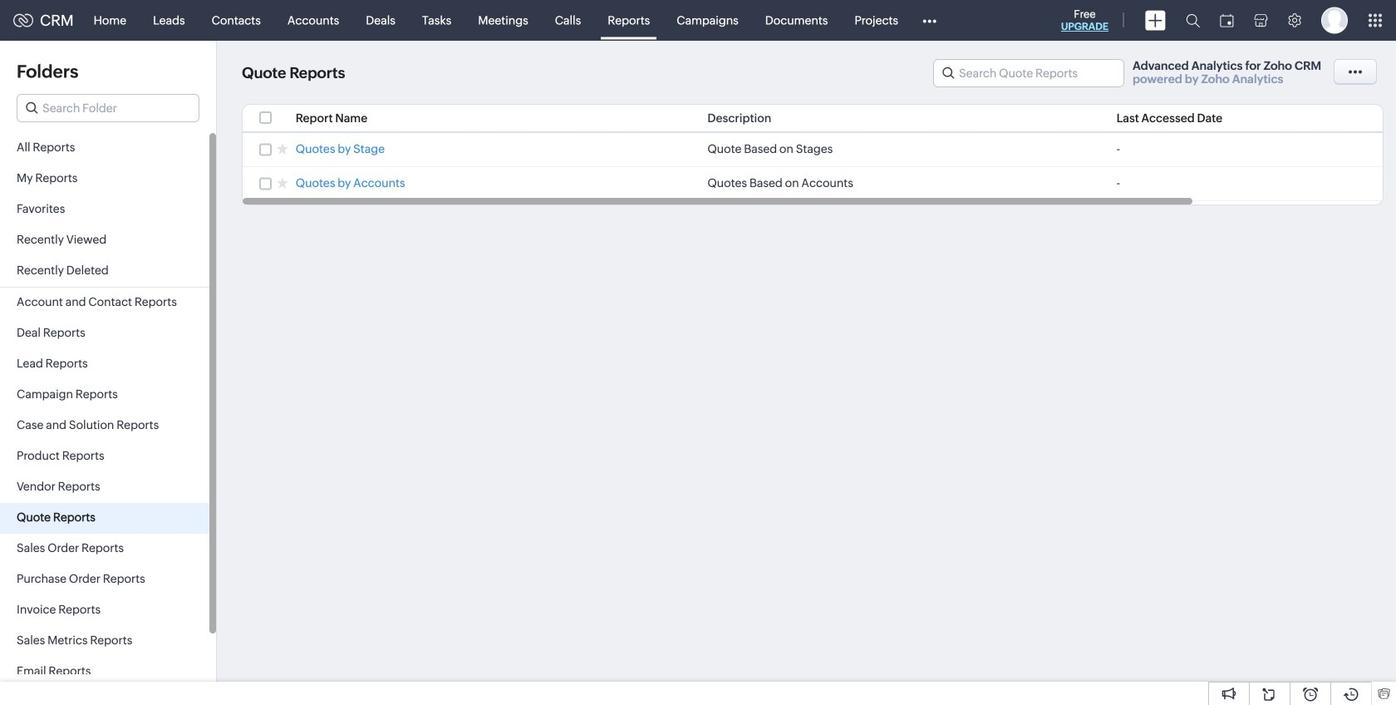 Task type: describe. For each thing, give the bounding box(es) containing it.
Search Quote Reports text field
[[935, 60, 1124, 86]]

search image
[[1186, 13, 1201, 27]]

calendar image
[[1221, 14, 1235, 27]]

logo image
[[13, 14, 33, 27]]

create menu image
[[1146, 10, 1166, 30]]

create menu element
[[1136, 0, 1176, 40]]



Task type: vqa. For each thing, say whether or not it's contained in the screenshot.
search folder text field
yes



Task type: locate. For each thing, give the bounding box(es) containing it.
profile element
[[1312, 0, 1359, 40]]

Other Modules field
[[912, 7, 948, 34]]

profile image
[[1322, 7, 1349, 34]]

search element
[[1176, 0, 1211, 41]]

Search Folder text field
[[17, 95, 199, 121]]



